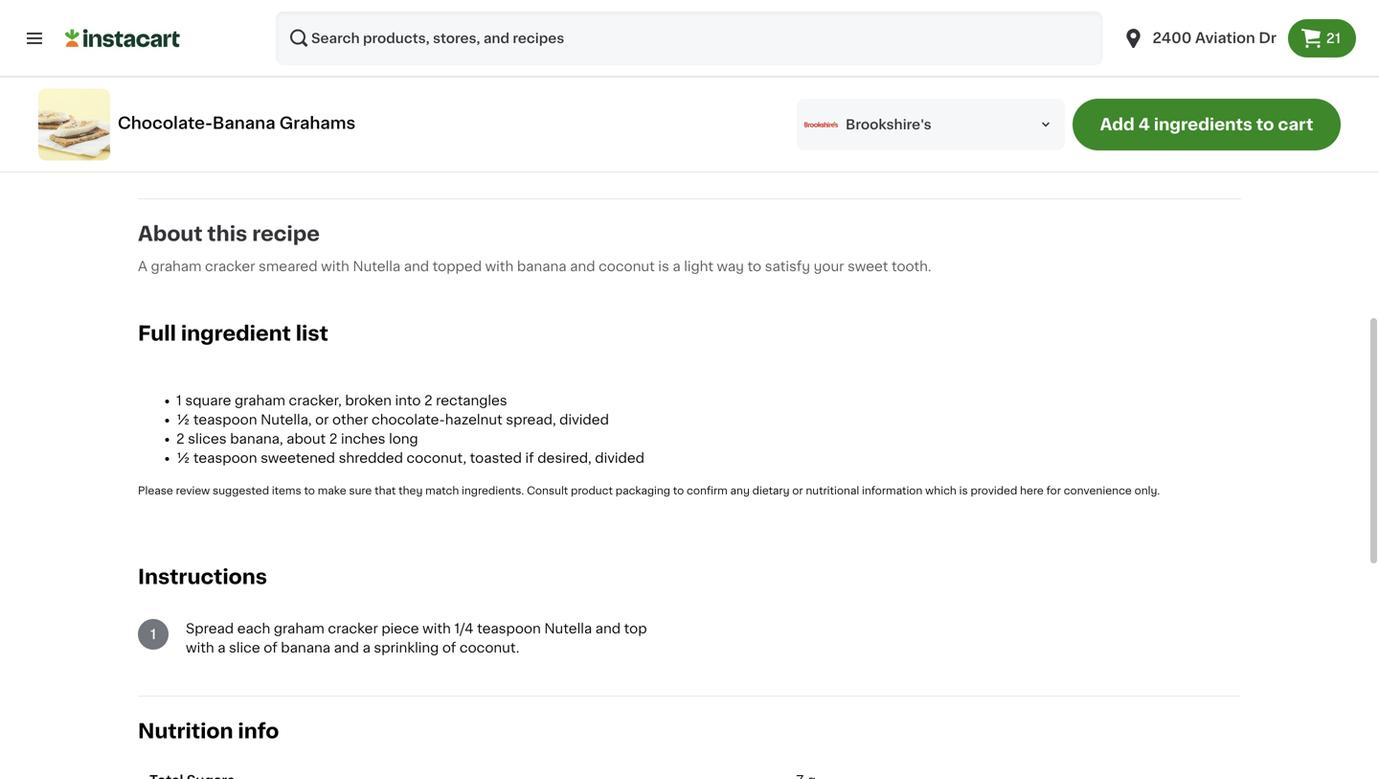 Task type: describe. For each thing, give the bounding box(es) containing it.
a
[[138, 260, 147, 273]]

tooth.
[[892, 260, 932, 273]]

sure
[[349, 485, 372, 496]]

2400 aviation dr
[[1153, 31, 1277, 45]]

if inside ½ teaspoon sweetened shredded coconut, toasted if desired, divided thai kitchen gluten free unsweetened coconut milk
[[758, 44, 767, 57]]

please
[[138, 485, 173, 496]]

search alternatives button
[[701, 160, 866, 175]]

0 vertical spatial banana
[[517, 260, 567, 273]]

broken for graham
[[197, 25, 245, 38]]

match
[[426, 485, 459, 496]]

convenience
[[1064, 485, 1132, 496]]

spread, inside 1 square graham cracker, broken into 2 rectangles ½ teaspoon nutella, or other chocolate-hazelnut spread, divided 2 slices banana, about 2 inches long ½ teaspoon sweetened shredded coconut, toasted if desired, divided
[[506, 413, 556, 426]]

graham for 1 square graham cracker, broken into 2 rectangles ½ teaspoon nutella, or other chocolate-hazelnut spread, divided 2 slices banana, about 2 inches long ½ teaspoon sweetened shredded coconut, toasted if desired, divided
[[235, 394, 286, 407]]

chocolate- inside 1 square graham cracker, broken into 2 rectangles ½ teaspoon nutella, or other chocolate-hazelnut spread, divided 2 slices banana, about 2 inches long ½ teaspoon sweetened shredded coconut, toasted if desired, divided
[[372, 413, 445, 426]]

add 4 ingredients to cart button
[[1073, 99, 1341, 150]]

1 for 1
[[150, 627, 156, 641]]

with right topped
[[485, 260, 514, 273]]

into for graham
[[248, 25, 275, 38]]

please review suggested items to make sure that they match ingredients. consult product packaging to confirm any dietary or nutritional information which is provided here for convenience only.
[[138, 485, 1161, 496]]

unsweetened
[[735, 101, 828, 115]]

which
[[926, 485, 957, 496]]

brookshire's button
[[797, 99, 1066, 150]]

your
[[814, 260, 845, 273]]

spread
[[186, 622, 234, 635]]

½ inside ½ teaspoon nutella, or other chocolate- hazelnut spread, divided
[[326, 6, 340, 19]]

into for nutella,
[[395, 394, 421, 407]]

that
[[375, 485, 396, 496]]

information
[[862, 485, 923, 496]]

21
[[1327, 32, 1341, 45]]

with left 1/4
[[423, 622, 451, 635]]

this
[[207, 224, 247, 244]]

a graham cracker smeared with nutella and topped with banana and coconut is a light way to satisfy your sweet tooth.
[[138, 260, 932, 273]]

cart
[[1279, 116, 1314, 133]]

square for 1 square graham cracker, broken into 2 rectangles honey maid graham crackers
[[147, 6, 195, 19]]

recipe
[[252, 224, 320, 244]]

free
[[701, 101, 731, 115]]

0 horizontal spatial a
[[218, 641, 226, 654]]

0 vertical spatial nutella
[[353, 260, 401, 273]]

dietary
[[753, 485, 790, 496]]

suggested
[[213, 485, 269, 496]]

21 button
[[1289, 19, 1357, 57]]

ingredients
[[1154, 116, 1253, 133]]

1 for 1 square graham cracker, broken into 2 rectangles honey maid graham crackers
[[138, 6, 144, 19]]

piece
[[382, 622, 419, 635]]

with right the smeared
[[321, 260, 350, 273]]

slices inside 1 square graham cracker, broken into 2 rectangles ½ teaspoon nutella, or other chocolate-hazelnut spread, divided 2 slices banana, about 2 inches long ½ teaspoon sweetened shredded coconut, toasted if desired, divided
[[188, 432, 227, 445]]

nutrition
[[138, 721, 233, 741]]

other inside ½ teaspoon nutella, or other chocolate- hazelnut spread, divided
[[326, 25, 363, 38]]

Search field
[[276, 11, 1103, 65]]

hazelnut inside ½ teaspoon nutella, or other chocolate- hazelnut spread, divided
[[326, 44, 385, 57]]

spread each graham cracker piece with 1/4 teaspoon nutella and top with a slice of banana and a sprinkling of coconut.
[[186, 622, 647, 654]]

crackers
[[138, 82, 198, 96]]

alternatives for gluten
[[742, 162, 806, 173]]

2 slices banana, about 2 inches long banana $0.25 each (est.)
[[514, 6, 667, 77]]

2 horizontal spatial a
[[673, 260, 681, 273]]

only.
[[1135, 485, 1161, 496]]

divided up product
[[560, 413, 609, 426]]

items
[[272, 485, 302, 496]]

they
[[399, 485, 423, 496]]

coconut
[[599, 260, 655, 273]]

desired, inside ½ teaspoon sweetened shredded coconut, toasted if desired, divided thai kitchen gluten free unsweetened coconut milk
[[771, 44, 827, 57]]

slice
[[229, 641, 260, 654]]

chocolate-banana grahams
[[118, 115, 356, 131]]

product
[[571, 485, 613, 496]]

2400
[[1153, 31, 1192, 45]]

nutella, inside ½ teaspoon nutella, or other chocolate- hazelnut spread, divided
[[412, 6, 465, 19]]

2 inside 1 square graham cracker, broken into 2 rectangles honey maid graham crackers
[[278, 25, 287, 38]]

2 of from the left
[[443, 641, 456, 654]]

or inside ½ teaspoon nutella, or other chocolate- hazelnut spread, divided
[[468, 6, 483, 19]]

1 square graham cracker, broken into 2 rectangles ½ teaspoon nutella, or other chocolate-hazelnut spread, divided 2 slices banana, about 2 inches long ½ teaspoon sweetened shredded coconut, toasted if desired, divided
[[176, 394, 645, 465]]

other inside 1 square graham cracker, broken into 2 rectangles ½ teaspoon nutella, or other chocolate-hazelnut spread, divided 2 slices banana, about 2 inches long ½ teaspoon sweetened shredded coconut, toasted if desired, divided
[[332, 413, 368, 426]]

1 square graham cracker, broken into 2 rectangles honey maid graham crackers
[[138, 6, 287, 96]]

provided
[[971, 485, 1018, 496]]

graham
[[223, 63, 276, 77]]

spread, inside ½ teaspoon nutella, or other chocolate- hazelnut spread, divided
[[389, 44, 440, 57]]

coconut, inside 1 square graham cracker, broken into 2 rectangles ½ teaspoon nutella, or other chocolate-hazelnut spread, divided 2 slices banana, about 2 inches long ½ teaspoon sweetened shredded coconut, toasted if desired, divided
[[407, 451, 467, 465]]

show
[[138, 124, 168, 134]]

banana, inside 2 slices banana, about 2 inches long banana $0.25 each (est.)
[[569, 6, 624, 19]]

banana, inside 1 square graham cracker, broken into 2 rectangles ½ teaspoon nutella, or other chocolate-hazelnut spread, divided 2 slices banana, about 2 inches long ½ teaspoon sweetened shredded coconut, toasted if desired, divided
[[230, 432, 283, 445]]

$0.25
[[514, 63, 553, 77]]

list
[[296, 323, 328, 343]]

aviation
[[1196, 31, 1256, 45]]

½ teaspoon sweetened shredded coconut, toasted if desired, divided thai kitchen gluten free unsweetened coconut milk
[[701, 6, 864, 134]]

sweet
[[848, 260, 889, 273]]

add
[[1101, 116, 1135, 133]]

banana inside 'spread each graham cracker piece with 1/4 teaspoon nutella and top with a slice of banana and a sprinkling of coconut.'
[[281, 641, 331, 654]]

1/4
[[455, 622, 474, 635]]

full ingredient list
[[138, 323, 328, 343]]

4
[[1139, 116, 1151, 133]]

instructions
[[138, 567, 267, 587]]

inches inside 1 square graham cracker, broken into 2 rectangles ½ teaspoon nutella, or other chocolate-hazelnut spread, divided 2 slices banana, about 2 inches long ½ teaspoon sweetened shredded coconut, toasted if desired, divided
[[341, 432, 386, 445]]

any
[[731, 485, 750, 496]]

cracker, for crackers
[[138, 25, 193, 38]]

$5.39
[[326, 121, 365, 134]]

sweetened inside 1 square graham cracker, broken into 2 rectangles ½ teaspoon nutella, or other chocolate-hazelnut spread, divided 2 slices banana, about 2 inches long ½ teaspoon sweetened shredded coconut, toasted if desired, divided
[[261, 451, 335, 465]]

banana inside 2 slices banana, about 2 inches long banana $0.25 each (est.)
[[514, 44, 564, 57]]

teaspoon inside ½ teaspoon sweetened shredded coconut, toasted if desired, divided thai kitchen gluten free unsweetened coconut milk
[[719, 6, 784, 19]]

instacart logo image
[[65, 27, 180, 50]]

to left make
[[304, 485, 315, 496]]

to left confirm
[[673, 485, 684, 496]]

hazelnut inside 1 square graham cracker, broken into 2 rectangles ½ teaspoon nutella, or other chocolate-hazelnut spread, divided 2 slices banana, about 2 inches long ½ teaspoon sweetened shredded coconut, toasted if desired, divided
[[445, 413, 503, 426]]

grahams
[[280, 115, 356, 131]]

rectangles for honey maid graham crackers
[[138, 44, 212, 57]]

make
[[318, 485, 347, 496]]

chocolate-
[[118, 115, 213, 131]]

0 vertical spatial cracker
[[205, 260, 255, 273]]

or inside 1 square graham cracker, broken into 2 rectangles ½ teaspoon nutella, or other chocolate-hazelnut spread, divided 2 slices banana, about 2 inches long ½ teaspoon sweetened shredded coconut, toasted if desired, divided
[[315, 413, 329, 426]]

to right way
[[748, 260, 762, 273]]

if inside 1 square graham cracker, broken into 2 rectangles ½ teaspoon nutella, or other chocolate-hazelnut spread, divided 2 slices banana, about 2 inches long ½ teaspoon sweetened shredded coconut, toasted if desired, divided
[[526, 451, 534, 465]]

full
[[138, 323, 176, 343]]

½ teaspoon nutella, or other chocolate- hazelnut spread, divided
[[326, 6, 483, 77]]

ingredient
[[181, 323, 291, 343]]



Task type: vqa. For each thing, say whether or not it's contained in the screenshot.
& inside the "Link"
no



Task type: locate. For each thing, give the bounding box(es) containing it.
rectangles inside 1 square graham cracker, broken into 2 rectangles ½ teaspoon nutella, or other chocolate-hazelnut spread, divided 2 slices banana, about 2 inches long ½ teaspoon sweetened shredded coconut, toasted if desired, divided
[[436, 394, 508, 407]]

and left topped
[[404, 260, 429, 273]]

0 horizontal spatial 1
[[138, 6, 144, 19]]

0 vertical spatial slices
[[525, 6, 565, 19]]

1 horizontal spatial desired,
[[771, 44, 827, 57]]

1 horizontal spatial about
[[627, 6, 667, 19]]

confirm
[[687, 485, 728, 496]]

cracker,
[[138, 25, 193, 38], [289, 394, 342, 407]]

1 2400 aviation dr button from the left
[[1111, 11, 1289, 65]]

1 vertical spatial cracker
[[328, 622, 378, 635]]

1 vertical spatial slices
[[188, 432, 227, 445]]

about this recipe
[[138, 224, 320, 244]]

rectangles inside 1 square graham cracker, broken into 2 rectangles honey maid graham crackers
[[138, 44, 212, 57]]

1 vertical spatial toasted
[[470, 451, 522, 465]]

0 horizontal spatial shredded
[[339, 451, 403, 465]]

1 inside 1 square graham cracker, broken into 2 rectangles honey maid graham crackers
[[138, 6, 144, 19]]

1 vertical spatial or
[[315, 413, 329, 426]]

and left coconut on the top of page
[[570, 260, 596, 273]]

0 horizontal spatial banana
[[281, 641, 331, 654]]

coconut, inside ½ teaspoon sweetened shredded coconut, toasted if desired, divided thai kitchen gluten free unsweetened coconut milk
[[771, 25, 833, 38]]

1 vertical spatial square
[[185, 394, 231, 407]]

kitchen
[[733, 82, 785, 96]]

a down spread
[[218, 641, 226, 654]]

to left "cart"
[[1257, 116, 1275, 133]]

shredded up thai
[[701, 25, 768, 38]]

graham up maid
[[198, 6, 250, 19]]

1 down full ingredient list
[[176, 394, 182, 407]]

0 horizontal spatial or
[[315, 413, 329, 426]]

1 horizontal spatial alternatives
[[742, 162, 806, 173]]

alternatives for crackers
[[170, 124, 235, 134]]

is
[[659, 260, 670, 273], [960, 485, 968, 496]]

banana, up the suggested
[[230, 432, 283, 445]]

nutella,
[[412, 6, 465, 19], [261, 413, 312, 426]]

honey
[[138, 63, 183, 77]]

1 horizontal spatial is
[[960, 485, 968, 496]]

smeared
[[259, 260, 318, 273]]

broken inside 1 square graham cracker, broken into 2 rectangles honey maid graham crackers
[[197, 25, 245, 38]]

divided inside ½ teaspoon sweetened shredded coconut, toasted if desired, divided thai kitchen gluten free unsweetened coconut milk
[[701, 63, 753, 77]]

0 horizontal spatial if
[[526, 451, 534, 465]]

1 vertical spatial each
[[237, 622, 270, 635]]

banana right topped
[[517, 260, 567, 273]]

brookshire's image
[[805, 108, 838, 141]]

shredded inside 1 square graham cracker, broken into 2 rectangles ½ teaspoon nutella, or other chocolate-hazelnut spread, divided 2 slices banana, about 2 inches long ½ teaspoon sweetened shredded coconut, toasted if desired, divided
[[339, 451, 403, 465]]

coconut, up 'gluten'
[[771, 25, 833, 38]]

slices inside 2 slices banana, about 2 inches long banana $0.25 each (est.)
[[525, 6, 565, 19]]

0 horizontal spatial alternatives
[[170, 124, 235, 134]]

long
[[575, 25, 605, 38], [389, 432, 418, 445]]

broken for nutella,
[[345, 394, 392, 407]]

0 horizontal spatial cracker
[[205, 260, 255, 273]]

0 horizontal spatial sweetened
[[261, 451, 335, 465]]

cracker left piece
[[328, 622, 378, 635]]

other
[[326, 25, 363, 38], [332, 413, 368, 426]]

1 horizontal spatial nutella
[[545, 622, 592, 635]]

1 vertical spatial if
[[526, 451, 534, 465]]

graham down ingredient
[[235, 394, 286, 407]]

into inside 1 square graham cracker, broken into 2 rectangles ½ teaspoon nutella, or other chocolate-hazelnut spread, divided 2 slices banana, about 2 inches long ½ teaspoon sweetened shredded coconut, toasted if desired, divided
[[395, 394, 421, 407]]

cracker, for or
[[289, 394, 342, 407]]

way
[[717, 260, 744, 273]]

1 horizontal spatial rectangles
[[436, 394, 508, 407]]

shredded
[[701, 25, 768, 38], [339, 451, 403, 465]]

0 vertical spatial 1
[[138, 6, 144, 19]]

1 vertical spatial other
[[332, 413, 368, 426]]

1 horizontal spatial of
[[443, 641, 456, 654]]

1 vertical spatial rectangles
[[436, 394, 508, 407]]

0 vertical spatial nutella,
[[412, 6, 465, 19]]

shredded up sure
[[339, 451, 403, 465]]

cracker, inside 1 square graham cracker, broken into 2 rectangles honey maid graham crackers
[[138, 25, 193, 38]]

1 vertical spatial long
[[389, 432, 418, 445]]

banana right slice
[[281, 641, 331, 654]]

thai
[[701, 82, 730, 96]]

coconut
[[701, 121, 760, 134]]

other up grahams
[[326, 25, 363, 38]]

hazelnut up ingredients.
[[445, 413, 503, 426]]

broken inside 1 square graham cracker, broken into 2 rectangles ½ teaspoon nutella, or other chocolate-hazelnut spread, divided 2 slices banana, about 2 inches long ½ teaspoon sweetened shredded coconut, toasted if desired, divided
[[345, 394, 392, 407]]

None search field
[[276, 11, 1103, 65]]

1 horizontal spatial or
[[468, 6, 483, 19]]

to inside button
[[1257, 116, 1275, 133]]

graham down about
[[151, 260, 202, 273]]

each up slice
[[237, 622, 270, 635]]

1 vertical spatial desired,
[[538, 451, 592, 465]]

a left light
[[673, 260, 681, 273]]

of down 1/4
[[443, 641, 456, 654]]

if up kitchen
[[758, 44, 767, 57]]

sprinkling
[[374, 641, 439, 654]]

cracker, inside 1 square graham cracker, broken into 2 rectangles ½ teaspoon nutella, or other chocolate-hazelnut spread, divided 2 slices banana, about 2 inches long ½ teaspoon sweetened shredded coconut, toasted if desired, divided
[[289, 394, 342, 407]]

square inside 1 square graham cracker, broken into 2 rectangles ½ teaspoon nutella, or other chocolate-hazelnut spread, divided 2 slices banana, about 2 inches long ½ teaspoon sweetened shredded coconut, toasted if desired, divided
[[185, 394, 231, 407]]

nutella left top
[[545, 622, 592, 635]]

alternatives right show on the left
[[170, 124, 235, 134]]

top
[[624, 622, 647, 635]]

0 horizontal spatial banana,
[[230, 432, 283, 445]]

is right which
[[960, 485, 968, 496]]

a left sprinkling
[[363, 641, 371, 654]]

cracker, up the honey
[[138, 25, 193, 38]]

0 vertical spatial banana,
[[569, 6, 624, 19]]

packaging
[[616, 485, 671, 496]]

coconut, up "match"
[[407, 451, 467, 465]]

½ inside ½ teaspoon sweetened shredded coconut, toasted if desired, divided thai kitchen gluten free unsweetened coconut milk
[[701, 6, 715, 19]]

toasted inside ½ teaspoon sweetened shredded coconut, toasted if desired, divided thai kitchen gluten free unsweetened coconut milk
[[701, 44, 755, 57]]

1 of from the left
[[264, 641, 278, 654]]

banana
[[514, 44, 564, 57], [213, 115, 276, 131]]

graham for spread each graham cracker piece with 1/4 teaspoon nutella and top with a slice of banana and a sprinkling of coconut.
[[274, 622, 325, 635]]

dr
[[1259, 31, 1277, 45]]

inches up sure
[[341, 432, 386, 445]]

light
[[684, 260, 714, 273]]

ingredients.
[[462, 485, 524, 496]]

graham inside 1 square graham cracker, broken into 2 rectangles ½ teaspoon nutella, or other chocolate-hazelnut spread, divided 2 slices banana, about 2 inches long ½ teaspoon sweetened shredded coconut, toasted if desired, divided
[[235, 394, 286, 407]]

0 vertical spatial inches
[[525, 25, 571, 38]]

long up they
[[389, 432, 418, 445]]

1 vertical spatial cracker,
[[289, 394, 342, 407]]

toasted inside 1 square graham cracker, broken into 2 rectangles ½ teaspoon nutella, or other chocolate-hazelnut spread, divided 2 slices banana, about 2 inches long ½ teaspoon sweetened shredded coconut, toasted if desired, divided
[[470, 451, 522, 465]]

divided inside ½ teaspoon nutella, or other chocolate- hazelnut spread, divided
[[326, 63, 377, 77]]

divided up $5.39
[[326, 63, 377, 77]]

review
[[176, 485, 210, 496]]

graham inside 'spread each graham cracker piece with 1/4 teaspoon nutella and top with a slice of banana and a sprinkling of coconut.'
[[274, 622, 325, 635]]

0 horizontal spatial nutella
[[353, 260, 401, 273]]

1 horizontal spatial each
[[556, 63, 590, 77]]

into up they
[[395, 394, 421, 407]]

about
[[138, 224, 203, 244]]

about inside 2 slices banana, about 2 inches long banana $0.25 each (est.)
[[627, 6, 667, 19]]

shredded inside ½ teaspoon sweetened shredded coconut, toasted if desired, divided thai kitchen gluten free unsweetened coconut milk
[[701, 25, 768, 38]]

cracker down about this recipe
[[205, 260, 255, 273]]

1 vertical spatial nutella,
[[261, 413, 312, 426]]

inches inside 2 slices banana, about 2 inches long banana $0.25 each (est.)
[[525, 25, 571, 38]]

broken
[[197, 25, 245, 38], [345, 394, 392, 407]]

0 horizontal spatial cracker,
[[138, 25, 193, 38]]

0 vertical spatial into
[[248, 25, 275, 38]]

rectangles up the honey
[[138, 44, 212, 57]]

1 vertical spatial hazelnut
[[445, 413, 503, 426]]

rectangles up ingredients.
[[436, 394, 508, 407]]

desired, up 'gluten'
[[771, 44, 827, 57]]

desired, inside 1 square graham cracker, broken into 2 rectangles ½ teaspoon nutella, or other chocolate-hazelnut spread, divided 2 slices banana, about 2 inches long ½ teaspoon sweetened shredded coconut, toasted if desired, divided
[[538, 451, 592, 465]]

0 vertical spatial spread,
[[389, 44, 440, 57]]

0 vertical spatial shredded
[[701, 25, 768, 38]]

other up sure
[[332, 413, 368, 426]]

of right slice
[[264, 641, 278, 654]]

0 vertical spatial chocolate-
[[366, 25, 442, 38]]

1 horizontal spatial if
[[758, 44, 767, 57]]

milk
[[763, 121, 791, 134]]

rectangles for ½ teaspoon nutella, or other chocolate-hazelnut spread, divided
[[436, 394, 508, 407]]

gluten
[[788, 82, 834, 96]]

1 vertical spatial sweetened
[[261, 451, 335, 465]]

1 horizontal spatial sweetened
[[787, 6, 864, 19]]

1 horizontal spatial broken
[[345, 394, 392, 407]]

into inside 1 square graham cracker, broken into 2 rectangles honey maid graham crackers
[[248, 25, 275, 38]]

0 horizontal spatial each
[[237, 622, 270, 635]]

banana, up (est.)
[[569, 6, 624, 19]]

(est.)
[[594, 63, 631, 77]]

graham for 1 square graham cracker, broken into 2 rectangles honey maid graham crackers
[[198, 6, 250, 19]]

nutritional
[[806, 485, 860, 496]]

banana,
[[569, 6, 624, 19], [230, 432, 283, 445]]

square inside 1 square graham cracker, broken into 2 rectangles honey maid graham crackers
[[147, 6, 195, 19]]

here
[[1021, 485, 1044, 496]]

2 2400 aviation dr button from the left
[[1123, 11, 1277, 65]]

square
[[147, 6, 195, 19], [185, 394, 231, 407]]

1 horizontal spatial banana
[[514, 44, 564, 57]]

a
[[673, 260, 681, 273], [218, 641, 226, 654], [363, 641, 371, 654]]

search
[[701, 162, 739, 173]]

1 horizontal spatial toasted
[[701, 44, 755, 57]]

½
[[326, 6, 340, 19], [701, 6, 715, 19], [176, 413, 190, 426], [176, 451, 190, 465]]

1 horizontal spatial long
[[575, 25, 605, 38]]

coconut.
[[460, 641, 520, 654]]

about up items
[[287, 432, 326, 445]]

1 vertical spatial banana
[[213, 115, 276, 131]]

broken up sure
[[345, 394, 392, 407]]

cracker inside 'spread each graham cracker piece with 1/4 teaspoon nutella and top with a slice of banana and a sprinkling of coconut.'
[[328, 622, 378, 635]]

1 vertical spatial chocolate-
[[372, 413, 445, 426]]

1 horizontal spatial hazelnut
[[445, 413, 503, 426]]

1 horizontal spatial slices
[[525, 6, 565, 19]]

maid
[[186, 63, 219, 77]]

0 horizontal spatial coconut,
[[407, 451, 467, 465]]

chocolate- inside ½ teaspoon nutella, or other chocolate- hazelnut spread, divided
[[366, 25, 442, 38]]

0 horizontal spatial desired,
[[538, 451, 592, 465]]

hazelnut up $5.39
[[326, 44, 385, 57]]

0 vertical spatial desired,
[[771, 44, 827, 57]]

nutella left topped
[[353, 260, 401, 273]]

1 vertical spatial banana,
[[230, 432, 283, 445]]

cracker, down list
[[289, 394, 342, 407]]

1 horizontal spatial spread,
[[506, 413, 556, 426]]

0 vertical spatial toasted
[[701, 44, 755, 57]]

consult
[[527, 485, 568, 496]]

hazelnut
[[326, 44, 385, 57], [445, 413, 503, 426]]

sweetened up 'gluten'
[[787, 6, 864, 19]]

broken up maid
[[197, 25, 245, 38]]

banana up $0.25 on the left top
[[514, 44, 564, 57]]

brookshire's
[[846, 118, 932, 131]]

1 vertical spatial broken
[[345, 394, 392, 407]]

alternatives down milk
[[742, 162, 806, 173]]

teaspoon inside 'spread each graham cracker piece with 1/4 teaspoon nutella and top with a slice of banana and a sprinkling of coconut.'
[[477, 622, 541, 635]]

about up (est.)
[[627, 6, 667, 19]]

0 horizontal spatial nutella,
[[261, 413, 312, 426]]

2400 aviation dr button
[[1111, 11, 1289, 65], [1123, 11, 1277, 65]]

1 vertical spatial alternatives
[[742, 162, 806, 173]]

alternatives
[[170, 124, 235, 134], [742, 162, 806, 173]]

if up the consult
[[526, 451, 534, 465]]

rectangles
[[138, 44, 212, 57], [436, 394, 508, 407]]

sweetened
[[787, 6, 864, 19], [261, 451, 335, 465]]

for
[[1047, 485, 1062, 496]]

satisfy
[[765, 260, 811, 273]]

1 vertical spatial is
[[960, 485, 968, 496]]

and
[[404, 260, 429, 273], [570, 260, 596, 273], [596, 622, 621, 635], [334, 641, 359, 654]]

slices up $0.25 on the left top
[[525, 6, 565, 19]]

teaspoon inside ½ teaspoon nutella, or other chocolate- hazelnut spread, divided
[[343, 6, 408, 19]]

square up instacart logo
[[147, 6, 195, 19]]

1 for 1 square graham cracker, broken into 2 rectangles ½ teaspoon nutella, or other chocolate-hazelnut spread, divided 2 slices banana, about 2 inches long ½ teaspoon sweetened shredded coconut, toasted if desired, divided
[[176, 394, 182, 407]]

1 vertical spatial spread,
[[506, 413, 556, 426]]

slices
[[525, 6, 565, 19], [188, 432, 227, 445]]

1 horizontal spatial 1
[[150, 627, 156, 641]]

square for 1 square graham cracker, broken into 2 rectangles ½ teaspoon nutella, or other chocolate-hazelnut spread, divided 2 slices banana, about 2 inches long ½ teaspoon sweetened shredded coconut, toasted if desired, divided
[[185, 394, 231, 407]]

0 vertical spatial other
[[326, 25, 363, 38]]

add 4 ingredients to cart
[[1101, 116, 1314, 133]]

about
[[627, 6, 667, 19], [287, 432, 326, 445]]

1 vertical spatial coconut,
[[407, 451, 467, 465]]

toasted up ingredients.
[[470, 451, 522, 465]]

1 horizontal spatial cracker
[[328, 622, 378, 635]]

0 horizontal spatial toasted
[[470, 451, 522, 465]]

0 horizontal spatial is
[[659, 260, 670, 273]]

with down spread
[[186, 641, 214, 654]]

0 vertical spatial square
[[147, 6, 195, 19]]

sweetened inside ½ teaspoon sweetened shredded coconut, toasted if desired, divided thai kitchen gluten free unsweetened coconut milk
[[787, 6, 864, 19]]

spread,
[[389, 44, 440, 57], [506, 413, 556, 426]]

nutella, inside 1 square graham cracker, broken into 2 rectangles ½ teaspoon nutella, or other chocolate-hazelnut spread, divided 2 slices banana, about 2 inches long ½ teaspoon sweetened shredded coconut, toasted if desired, divided
[[261, 413, 312, 426]]

toasted up thai
[[701, 44, 755, 57]]

inches up $0.25 on the left top
[[525, 25, 571, 38]]

banana down graham
[[213, 115, 276, 131]]

is left light
[[659, 260, 670, 273]]

desired,
[[771, 44, 827, 57], [538, 451, 592, 465]]

2 horizontal spatial 1
[[176, 394, 182, 407]]

banana
[[517, 260, 567, 273], [281, 641, 331, 654]]

long inside 2 slices banana, about 2 inches long banana $0.25 each (est.)
[[575, 25, 605, 38]]

2
[[514, 6, 522, 19], [278, 25, 287, 38], [514, 25, 522, 38], [424, 394, 433, 407], [176, 432, 185, 445], [329, 432, 338, 445]]

2 vertical spatial or
[[793, 485, 803, 496]]

topped
[[433, 260, 482, 273]]

0 vertical spatial each
[[556, 63, 590, 77]]

0 vertical spatial sweetened
[[787, 6, 864, 19]]

1 vertical spatial inches
[[341, 432, 386, 445]]

1 left spread
[[150, 627, 156, 641]]

info
[[238, 721, 279, 741]]

into up graham
[[248, 25, 275, 38]]

0 vertical spatial coconut,
[[771, 25, 833, 38]]

1 horizontal spatial a
[[363, 641, 371, 654]]

each inside 2 slices banana, about 2 inches long banana $0.25 each (est.)
[[556, 63, 590, 77]]

0 vertical spatial about
[[627, 6, 667, 19]]

1 horizontal spatial inches
[[525, 25, 571, 38]]

each left (est.)
[[556, 63, 590, 77]]

of
[[264, 641, 278, 654], [443, 641, 456, 654]]

1 vertical spatial shredded
[[339, 451, 403, 465]]

2 horizontal spatial or
[[793, 485, 803, 496]]

nutella inside 'spread each graham cracker piece with 1/4 teaspoon nutella and top with a slice of banana and a sprinkling of coconut.'
[[545, 622, 592, 635]]

0 horizontal spatial spread,
[[389, 44, 440, 57]]

1 horizontal spatial cracker,
[[289, 394, 342, 407]]

divided up packaging
[[595, 451, 645, 465]]

with
[[321, 260, 350, 273], [485, 260, 514, 273], [423, 622, 451, 635], [186, 641, 214, 654]]

0 vertical spatial cracker,
[[138, 25, 193, 38]]

toasted
[[701, 44, 755, 57], [470, 451, 522, 465]]

0 horizontal spatial banana
[[213, 115, 276, 131]]

graham right spread
[[274, 622, 325, 635]]

square down full ingredient list
[[185, 394, 231, 407]]

show alternatives
[[138, 124, 235, 134]]

each inside 'spread each graham cracker piece with 1/4 teaspoon nutella and top with a slice of banana and a sprinkling of coconut.'
[[237, 622, 270, 635]]

1 horizontal spatial banana,
[[569, 6, 624, 19]]

1 up instacart logo
[[138, 6, 144, 19]]

long inside 1 square graham cracker, broken into 2 rectangles ½ teaspoon nutella, or other chocolate-hazelnut spread, divided 2 slices banana, about 2 inches long ½ teaspoon sweetened shredded coconut, toasted if desired, divided
[[389, 432, 418, 445]]

0 vertical spatial hazelnut
[[326, 44, 385, 57]]

0 vertical spatial if
[[758, 44, 767, 57]]

slices up review
[[188, 432, 227, 445]]

long up (est.)
[[575, 25, 605, 38]]

desired, up the consult
[[538, 451, 592, 465]]

1 horizontal spatial into
[[395, 394, 421, 407]]

sweetened up items
[[261, 451, 335, 465]]

about inside 1 square graham cracker, broken into 2 rectangles ½ teaspoon nutella, or other chocolate-hazelnut spread, divided 2 slices banana, about 2 inches long ½ teaspoon sweetened shredded coconut, toasted if desired, divided
[[287, 432, 326, 445]]

nutrition info
[[138, 721, 279, 741]]

0 horizontal spatial of
[[264, 641, 278, 654]]

and left top
[[596, 622, 621, 635]]

0 vertical spatial broken
[[197, 25, 245, 38]]

1
[[138, 6, 144, 19], [176, 394, 182, 407], [150, 627, 156, 641]]

0 horizontal spatial rectangles
[[138, 44, 212, 57]]

1 horizontal spatial banana
[[517, 260, 567, 273]]

search alternatives
[[701, 162, 806, 173]]

show alternatives button
[[138, 122, 303, 137]]

divided up thai
[[701, 63, 753, 77]]

coconut,
[[771, 25, 833, 38], [407, 451, 467, 465]]

and left sprinkling
[[334, 641, 359, 654]]

1 inside 1 square graham cracker, broken into 2 rectangles ½ teaspoon nutella, or other chocolate-hazelnut spread, divided 2 slices banana, about 2 inches long ½ teaspoon sweetened shredded coconut, toasted if desired, divided
[[176, 394, 182, 407]]

graham inside 1 square graham cracker, broken into 2 rectangles honey maid graham crackers
[[198, 6, 250, 19]]

graham
[[198, 6, 250, 19], [151, 260, 202, 273], [235, 394, 286, 407], [274, 622, 325, 635]]



